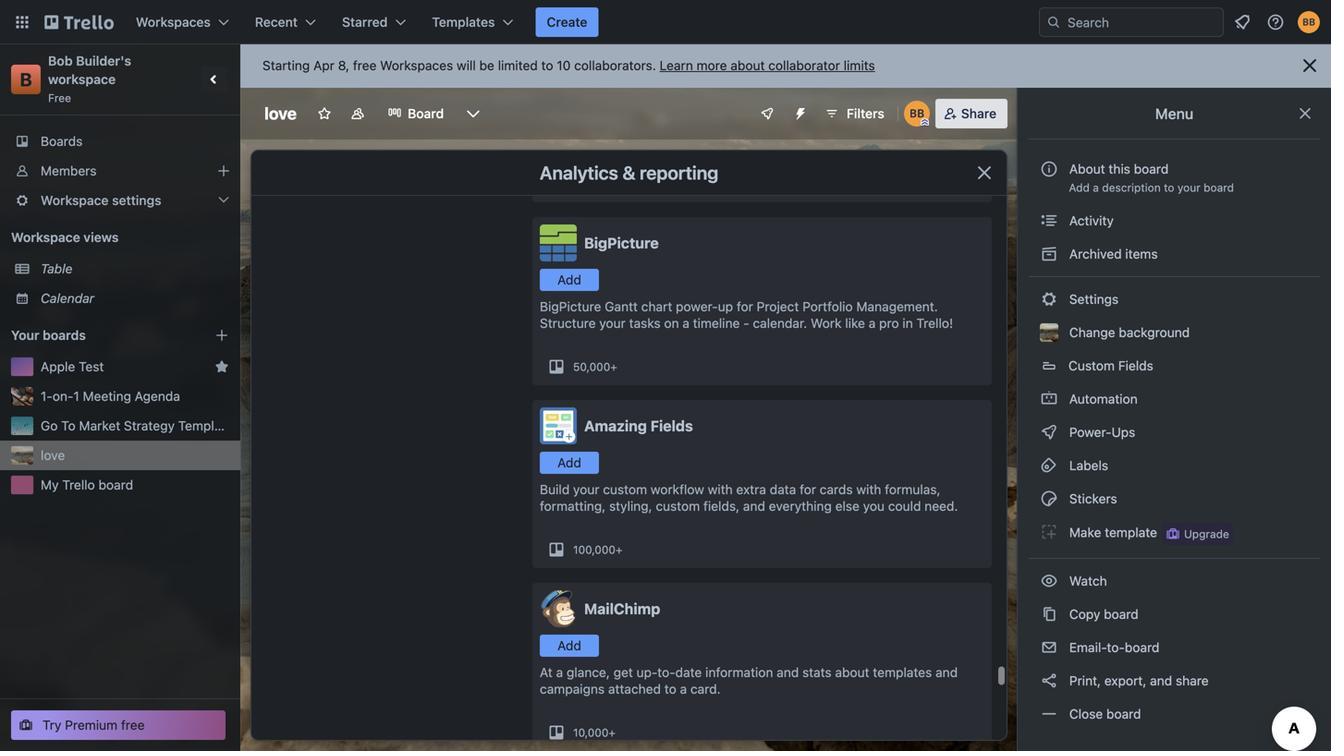 Task type: describe. For each thing, give the bounding box(es) containing it.
starred
[[342, 14, 388, 30]]

settings link
[[1029, 285, 1320, 314]]

on
[[664, 316, 679, 331]]

apr
[[313, 58, 335, 73]]

add inside about this board add a description to your board
[[1069, 181, 1090, 194]]

amazing
[[584, 417, 647, 435]]

sm image for power-ups
[[1040, 423, 1059, 442]]

automation link
[[1029, 385, 1320, 414]]

learn
[[660, 58, 693, 73]]

collaborator
[[768, 58, 840, 73]]

amazing fields
[[584, 417, 693, 435]]

sm image for email-to-board
[[1040, 639, 1059, 657]]

power-ups
[[1066, 425, 1139, 440]]

menu
[[1155, 105, 1194, 122]]

views
[[83, 230, 119, 245]]

create
[[547, 14, 587, 30]]

starting
[[263, 58, 310, 73]]

50,000 +
[[573, 361, 617, 373]]

copy board
[[1066, 607, 1139, 622]]

watch
[[1066, 574, 1111, 589]]

automation image
[[786, 99, 812, 125]]

print,
[[1069, 673, 1101, 689]]

sm image for automation
[[1040, 390, 1059, 409]]

up-
[[637, 665, 657, 680]]

tasks
[[629, 316, 661, 331]]

agenda
[[135, 389, 180, 404]]

to
[[61, 418, 76, 434]]

close board
[[1066, 707, 1141, 722]]

workspace settings button
[[0, 186, 240, 215]]

0 notifications image
[[1231, 11, 1254, 33]]

custom
[[1069, 358, 1115, 373]]

add for mailchimp
[[558, 638, 581, 654]]

your inside build your custom workflow with extra data for cards with formulas, formatting, styling, custom fields, and everything else you could need.
[[573, 482, 600, 497]]

description
[[1102, 181, 1161, 194]]

a down 'date'
[[680, 682, 687, 697]]

board inside 'link'
[[1125, 640, 1160, 655]]

archived items
[[1066, 246, 1158, 262]]

management.
[[856, 299, 938, 314]]

upgrade button
[[1162, 523, 1233, 545]]

+ for amazing fields
[[616, 544, 623, 557]]

bigpicture for bigpicture
[[584, 234, 659, 252]]

gantt
[[605, 299, 638, 314]]

sm image for settings
[[1040, 290, 1059, 309]]

export,
[[1105, 673, 1147, 689]]

1-
[[41, 389, 53, 404]]

table
[[41, 261, 73, 276]]

bob builder's workspace link
[[48, 53, 135, 87]]

labels
[[1066, 458, 1108, 473]]

sm image for activity
[[1040, 212, 1059, 230]]

calendar
[[41, 291, 94, 306]]

builder's
[[76, 53, 131, 68]]

to- inside at a glance, get up-to-date information and stats about templates and campaigns attached to a card.
[[657, 665, 675, 680]]

starting apr 8, free workspaces will be limited to 10 collaborators. learn more about collaborator limits
[[263, 58, 875, 73]]

and inside build your custom workflow with extra data for cards with formulas, formatting, styling, custom fields, and everything else you could need.
[[743, 499, 765, 514]]

board link
[[376, 99, 455, 129]]

print, export, and share link
[[1029, 667, 1320, 696]]

add button for bigpicture
[[540, 269, 599, 291]]

more
[[697, 58, 727, 73]]

workspaces button
[[125, 7, 240, 37]]

formulas,
[[885, 482, 941, 497]]

workspaces inside popup button
[[136, 14, 211, 30]]

card.
[[691, 682, 721, 697]]

date
[[675, 665, 702, 680]]

&
[[623, 162, 636, 184]]

at a glance, get up-to-date information and stats about templates and campaigns attached to a card.
[[540, 665, 958, 697]]

close board link
[[1029, 700, 1320, 729]]

templates
[[873, 665, 932, 680]]

for inside bigpicture gantt chart power-up for project portfolio management. structure your tasks on a timeline - calendar. work like a pro in trello!
[[737, 299, 753, 314]]

this
[[1109, 161, 1131, 177]]

power-
[[1069, 425, 1112, 440]]

love inside love text box
[[264, 104, 297, 123]]

+ for mailchimp
[[609, 727, 616, 740]]

add for bigpicture
[[558, 272, 581, 288]]

board down love link
[[98, 477, 133, 493]]

activity link
[[1029, 206, 1320, 236]]

change
[[1069, 325, 1115, 340]]

sm image for print, export, and share
[[1040, 672, 1059, 691]]

filters button
[[819, 99, 890, 129]]

my trello board
[[41, 477, 133, 493]]

your boards
[[11, 328, 86, 343]]

workspace for workspace views
[[11, 230, 80, 245]]

0 vertical spatial custom
[[603, 482, 647, 497]]

8,
[[338, 58, 349, 73]]

pro
[[879, 316, 899, 331]]

0 vertical spatial to
[[541, 58, 553, 73]]

project
[[757, 299, 799, 314]]

1-on-1 meeting agenda
[[41, 389, 180, 404]]

100,000
[[573, 544, 616, 557]]

and left share
[[1150, 673, 1172, 689]]

about
[[1069, 161, 1105, 177]]

1-on-1 meeting agenda link
[[41, 387, 229, 406]]

about this board add a description to your board
[[1069, 161, 1234, 194]]

50,000
[[573, 361, 610, 373]]

try premium free button
[[11, 711, 226, 741]]

workspace
[[48, 72, 116, 87]]

free inside button
[[121, 718, 145, 733]]

sm image for close board
[[1040, 705, 1059, 724]]

power-
[[676, 299, 718, 314]]

make template
[[1066, 525, 1157, 541]]

reporting
[[640, 162, 719, 184]]

and right 'templates'
[[936, 665, 958, 680]]

fields for amazing fields
[[651, 417, 693, 435]]

a right at
[[556, 665, 563, 680]]

primary element
[[0, 0, 1331, 44]]

add button for mailchimp
[[540, 635, 599, 657]]

members link
[[0, 156, 240, 186]]

to- inside 'link'
[[1107, 640, 1125, 655]]

starred icon image
[[214, 360, 229, 374]]

boards
[[43, 328, 86, 343]]

workspace visible image
[[350, 106, 365, 121]]

recent button
[[244, 7, 327, 37]]

board up description
[[1134, 161, 1169, 177]]

sm image for copy board
[[1040, 606, 1059, 624]]

bob builder (bobbuilder40) image
[[1298, 11, 1320, 33]]

recent
[[255, 14, 298, 30]]

customize views image
[[464, 104, 483, 123]]

chart
[[641, 299, 672, 314]]

work
[[811, 316, 842, 331]]

settings
[[1066, 292, 1119, 307]]

to inside at a glance, get up-to-date information and stats about templates and campaigns attached to a card.
[[665, 682, 677, 697]]

copy
[[1069, 607, 1100, 622]]

limited
[[498, 58, 538, 73]]



Task type: vqa. For each thing, say whether or not it's contained in the screenshot.
YOU'LL
no



Task type: locate. For each thing, give the bounding box(es) containing it.
free right premium
[[121, 718, 145, 733]]

9 sm image from the top
[[1040, 705, 1059, 724]]

and left stats
[[777, 665, 799, 680]]

sm image left 'stickers'
[[1040, 490, 1059, 508]]

add up build
[[558, 455, 581, 471]]

add board image
[[214, 328, 229, 343]]

love up my
[[41, 448, 65, 463]]

about
[[731, 58, 765, 73], [835, 665, 870, 680]]

structure
[[540, 316, 596, 331]]

try
[[43, 718, 61, 733]]

your up 'formatting,'
[[573, 482, 600, 497]]

test
[[79, 359, 104, 374]]

bigpicture gantt chart power-up for project portfolio management. structure your tasks on a timeline - calendar. work like a pro in trello!
[[540, 299, 953, 331]]

get
[[614, 665, 633, 680]]

for up '-'
[[737, 299, 753, 314]]

1 horizontal spatial to-
[[1107, 640, 1125, 655]]

sm image
[[1040, 212, 1059, 230], [1040, 290, 1059, 309], [1040, 423, 1059, 442], [1040, 672, 1059, 691]]

custom
[[603, 482, 647, 497], [656, 499, 700, 514]]

bob builder (bobbuilder40) image
[[904, 101, 930, 127]]

stickers
[[1066, 491, 1117, 507]]

sm image for stickers
[[1040, 490, 1059, 508]]

this member is an admin of this board. image
[[921, 118, 929, 127]]

share button
[[935, 99, 1008, 129]]

learn more about collaborator limits link
[[660, 58, 875, 73]]

100,000 +
[[573, 544, 623, 557]]

your down gantt
[[599, 316, 626, 331]]

1 horizontal spatial with
[[856, 482, 881, 497]]

try premium free
[[43, 718, 145, 733]]

free right 8,
[[353, 58, 377, 73]]

1 sm image from the top
[[1040, 212, 1059, 230]]

add button up glance,
[[540, 635, 599, 657]]

1 vertical spatial free
[[121, 718, 145, 733]]

board up email-to-board
[[1104, 607, 1139, 622]]

1 horizontal spatial about
[[835, 665, 870, 680]]

a
[[1093, 181, 1099, 194], [683, 316, 690, 331], [869, 316, 876, 331], [556, 665, 563, 680], [680, 682, 687, 697]]

stickers link
[[1029, 484, 1320, 514]]

1 vertical spatial bigpicture
[[540, 299, 601, 314]]

fields inside button
[[1118, 358, 1154, 373]]

1 vertical spatial add button
[[540, 452, 599, 474]]

1 horizontal spatial to
[[665, 682, 677, 697]]

fields for custom fields
[[1118, 358, 1154, 373]]

change background
[[1066, 325, 1190, 340]]

2 vertical spatial to
[[665, 682, 677, 697]]

10
[[557, 58, 571, 73]]

sm image inside power-ups "link"
[[1040, 423, 1059, 442]]

1 vertical spatial custom
[[656, 499, 700, 514]]

2 horizontal spatial to
[[1164, 181, 1175, 194]]

template
[[1105, 525, 1157, 541]]

sm image for labels
[[1040, 457, 1059, 475]]

to
[[541, 58, 553, 73], [1164, 181, 1175, 194], [665, 682, 677, 697]]

board down export,
[[1107, 707, 1141, 722]]

back to home image
[[44, 7, 114, 37]]

0 horizontal spatial custom
[[603, 482, 647, 497]]

sm image inside labels link
[[1040, 457, 1059, 475]]

sm image left automation
[[1040, 390, 1059, 409]]

about right "more"
[[731, 58, 765, 73]]

bob builder's workspace free
[[48, 53, 135, 104]]

else
[[835, 499, 860, 514]]

everything
[[769, 499, 832, 514]]

0 vertical spatial free
[[353, 58, 377, 73]]

workspace inside dropdown button
[[41, 193, 109, 208]]

archived
[[1069, 246, 1122, 262]]

0 horizontal spatial about
[[731, 58, 765, 73]]

and down extra
[[743, 499, 765, 514]]

limits
[[844, 58, 875, 73]]

could
[[888, 499, 921, 514]]

to- up export,
[[1107, 640, 1125, 655]]

+ for bigpicture
[[610, 361, 617, 373]]

sm image for make template
[[1040, 523, 1059, 542]]

1 vertical spatial to-
[[657, 665, 675, 680]]

custom fields button
[[1029, 351, 1320, 381]]

b
[[20, 68, 32, 90]]

for inside build your custom workflow with extra data for cards with formulas, formatting, styling, custom fields, and everything else you could need.
[[800, 482, 816, 497]]

add button up the structure
[[540, 269, 599, 291]]

3 add button from the top
[[540, 635, 599, 657]]

love inside love link
[[41, 448, 65, 463]]

2 sm image from the top
[[1040, 390, 1059, 409]]

sm image for watch
[[1040, 572, 1059, 591]]

sm image inside watch link
[[1040, 572, 1059, 591]]

sm image inside the close board link
[[1040, 705, 1059, 724]]

information
[[705, 665, 773, 680]]

copy board link
[[1029, 600, 1320, 630]]

fields right amazing
[[651, 417, 693, 435]]

analytics
[[540, 162, 618, 184]]

workspace up "table"
[[11, 230, 80, 245]]

formatting,
[[540, 499, 606, 514]]

add down the "about"
[[1069, 181, 1090, 194]]

add button for amazing fields
[[540, 452, 599, 474]]

0 vertical spatial for
[[737, 299, 753, 314]]

a left pro
[[869, 316, 876, 331]]

bigpicture up the structure
[[540, 299, 601, 314]]

table link
[[41, 260, 229, 278]]

share
[[961, 106, 997, 121]]

you
[[863, 499, 885, 514]]

Search field
[[1061, 8, 1223, 36]]

0 horizontal spatial fields
[[651, 417, 693, 435]]

your inside about this board add a description to your board
[[1178, 181, 1201, 194]]

stats
[[803, 665, 832, 680]]

about inside at a glance, get up-to-date information and stats about templates and campaigns attached to a card.
[[835, 665, 870, 680]]

1 vertical spatial fields
[[651, 417, 693, 435]]

board up activity link
[[1204, 181, 1234, 194]]

workspaces up board link at the top left of the page
[[380, 58, 453, 73]]

custom down the workflow
[[656, 499, 700, 514]]

timeline
[[693, 316, 740, 331]]

share
[[1176, 673, 1209, 689]]

my trello board link
[[41, 476, 229, 495]]

+ down attached
[[609, 727, 616, 740]]

your up activity link
[[1178, 181, 1201, 194]]

go
[[41, 418, 58, 434]]

sm image inside activity link
[[1040, 212, 1059, 230]]

sm image left archived
[[1040, 245, 1059, 263]]

styling,
[[609, 499, 652, 514]]

free
[[353, 58, 377, 73], [121, 718, 145, 733]]

meeting
[[83, 389, 131, 404]]

build
[[540, 482, 570, 497]]

templates
[[432, 14, 495, 30]]

0 vertical spatial workspace
[[41, 193, 109, 208]]

with up the fields,
[[708, 482, 733, 497]]

1 vertical spatial to
[[1164, 181, 1175, 194]]

your inside bigpicture gantt chart power-up for project portfolio management. structure your tasks on a timeline - calendar. work like a pro in trello!
[[599, 316, 626, 331]]

a right on
[[683, 316, 690, 331]]

bigpicture up gantt
[[584, 234, 659, 252]]

analytics & reporting
[[540, 162, 719, 184]]

1 horizontal spatial workspaces
[[380, 58, 453, 73]]

6 sm image from the top
[[1040, 572, 1059, 591]]

a inside about this board add a description to your board
[[1093, 181, 1099, 194]]

will
[[457, 58, 476, 73]]

go to market strategy template
[[41, 418, 233, 434]]

1 add button from the top
[[540, 269, 599, 291]]

8 sm image from the top
[[1040, 639, 1059, 657]]

search image
[[1047, 15, 1061, 30]]

0 vertical spatial bigpicture
[[584, 234, 659, 252]]

templates button
[[421, 7, 525, 37]]

open information menu image
[[1267, 13, 1285, 31]]

5 sm image from the top
[[1040, 523, 1059, 542]]

0 vertical spatial love
[[264, 104, 297, 123]]

workspace navigation collapse icon image
[[202, 67, 227, 92]]

0 horizontal spatial free
[[121, 718, 145, 733]]

4 sm image from the top
[[1040, 672, 1059, 691]]

boards link
[[0, 127, 240, 156]]

settings
[[112, 193, 161, 208]]

apple test link
[[41, 358, 207, 376]]

0 vertical spatial workspaces
[[136, 14, 211, 30]]

and
[[743, 499, 765, 514], [777, 665, 799, 680], [936, 665, 958, 680], [1150, 673, 1172, 689]]

2 vertical spatial +
[[609, 727, 616, 740]]

2 with from the left
[[856, 482, 881, 497]]

love link
[[41, 447, 229, 465]]

fields down change background
[[1118, 358, 1154, 373]]

1 horizontal spatial fields
[[1118, 358, 1154, 373]]

+ up amazing
[[610, 361, 617, 373]]

a down the "about"
[[1093, 181, 1099, 194]]

0 horizontal spatial for
[[737, 299, 753, 314]]

1 vertical spatial workspaces
[[380, 58, 453, 73]]

0 vertical spatial +
[[610, 361, 617, 373]]

sm image left watch
[[1040, 572, 1059, 591]]

like
[[845, 316, 865, 331]]

sm image inside archived items link
[[1040, 245, 1059, 263]]

trello
[[62, 477, 95, 493]]

7 sm image from the top
[[1040, 606, 1059, 624]]

to down 'date'
[[665, 682, 677, 697]]

0 vertical spatial add button
[[540, 269, 599, 291]]

board up print, export, and share
[[1125, 640, 1160, 655]]

sm image left the make
[[1040, 523, 1059, 542]]

1 vertical spatial for
[[800, 482, 816, 497]]

sm image left "print,"
[[1040, 672, 1059, 691]]

0 horizontal spatial to-
[[657, 665, 675, 680]]

bigpicture inside bigpicture gantt chart power-up for project portfolio management. structure your tasks on a timeline - calendar. work like a pro in trello!
[[540, 299, 601, 314]]

Board name text field
[[255, 99, 306, 129]]

about right stats
[[835, 665, 870, 680]]

sm image left labels
[[1040, 457, 1059, 475]]

sm image left activity
[[1040, 212, 1059, 230]]

3 sm image from the top
[[1040, 457, 1059, 475]]

1 sm image from the top
[[1040, 245, 1059, 263]]

to left 10
[[541, 58, 553, 73]]

archived items link
[[1029, 239, 1320, 269]]

to up activity link
[[1164, 181, 1175, 194]]

sm image
[[1040, 245, 1059, 263], [1040, 390, 1059, 409], [1040, 457, 1059, 475], [1040, 490, 1059, 508], [1040, 523, 1059, 542], [1040, 572, 1059, 591], [1040, 606, 1059, 624], [1040, 639, 1059, 657], [1040, 705, 1059, 724]]

add button up build
[[540, 452, 599, 474]]

power ups image
[[760, 106, 775, 121]]

sm image inside email-to-board 'link'
[[1040, 639, 1059, 657]]

custom up the styling,
[[603, 482, 647, 497]]

sm image inside the automation link
[[1040, 390, 1059, 409]]

0 vertical spatial fields
[[1118, 358, 1154, 373]]

to- up attached
[[657, 665, 675, 680]]

2 add button from the top
[[540, 452, 599, 474]]

0 horizontal spatial to
[[541, 58, 553, 73]]

email-
[[1069, 640, 1107, 655]]

1 horizontal spatial for
[[800, 482, 816, 497]]

star or unstar board image
[[317, 106, 332, 121]]

sm image left close
[[1040, 705, 1059, 724]]

0 vertical spatial about
[[731, 58, 765, 73]]

b link
[[11, 65, 41, 94]]

add for amazing fields
[[558, 455, 581, 471]]

to inside about this board add a description to your board
[[1164, 181, 1175, 194]]

1 vertical spatial your
[[599, 316, 626, 331]]

automation
[[1066, 392, 1138, 407]]

1 with from the left
[[708, 482, 733, 497]]

0 horizontal spatial love
[[41, 448, 65, 463]]

1 vertical spatial about
[[835, 665, 870, 680]]

with up you
[[856, 482, 881, 497]]

workspace down members
[[41, 193, 109, 208]]

0 vertical spatial your
[[1178, 181, 1201, 194]]

1 horizontal spatial love
[[264, 104, 297, 123]]

0 vertical spatial to-
[[1107, 640, 1125, 655]]

add up glance,
[[558, 638, 581, 654]]

workspaces up workspace navigation collapse icon on the left top of page
[[136, 14, 211, 30]]

1 vertical spatial +
[[616, 544, 623, 557]]

add up the structure
[[558, 272, 581, 288]]

sm image left power-
[[1040, 423, 1059, 442]]

sm image left email- at bottom
[[1040, 639, 1059, 657]]

10,000 +
[[573, 727, 616, 740]]

campaigns
[[540, 682, 605, 697]]

your
[[11, 328, 39, 343]]

workflow
[[651, 482, 704, 497]]

free
[[48, 92, 71, 104]]

sm image inside 'copy board' link
[[1040, 606, 1059, 624]]

custom fields
[[1069, 358, 1154, 373]]

glance,
[[567, 665, 610, 680]]

starred button
[[331, 7, 417, 37]]

bob
[[48, 53, 73, 68]]

love left star or unstar board image
[[264, 104, 297, 123]]

1 vertical spatial workspace
[[11, 230, 80, 245]]

trello!
[[917, 316, 953, 331]]

your boards with 5 items element
[[11, 324, 187, 347]]

sm image inside print, export, and share link
[[1040, 672, 1059, 691]]

1 horizontal spatial custom
[[656, 499, 700, 514]]

10,000
[[573, 727, 609, 740]]

sm image left 'copy'
[[1040, 606, 1059, 624]]

0 horizontal spatial with
[[708, 482, 733, 497]]

+ down the styling,
[[616, 544, 623, 557]]

sm image inside "stickers" link
[[1040, 490, 1059, 508]]

sm image inside 'settings' link
[[1040, 290, 1059, 309]]

sm image for archived items
[[1040, 245, 1059, 263]]

add
[[1069, 181, 1090, 194], [558, 272, 581, 288], [558, 455, 581, 471], [558, 638, 581, 654]]

sm image left settings
[[1040, 290, 1059, 309]]

bigpicture for bigpicture gantt chart power-up for project portfolio management. structure your tasks on a timeline - calendar. work like a pro in trello!
[[540, 299, 601, 314]]

4 sm image from the top
[[1040, 490, 1059, 508]]

workspace for workspace settings
[[41, 193, 109, 208]]

1 horizontal spatial free
[[353, 58, 377, 73]]

0 horizontal spatial workspaces
[[136, 14, 211, 30]]

2 vertical spatial your
[[573, 482, 600, 497]]

3 sm image from the top
[[1040, 423, 1059, 442]]

for up everything
[[800, 482, 816, 497]]

2 vertical spatial add button
[[540, 635, 599, 657]]

2 sm image from the top
[[1040, 290, 1059, 309]]

items
[[1125, 246, 1158, 262]]

1 vertical spatial love
[[41, 448, 65, 463]]



